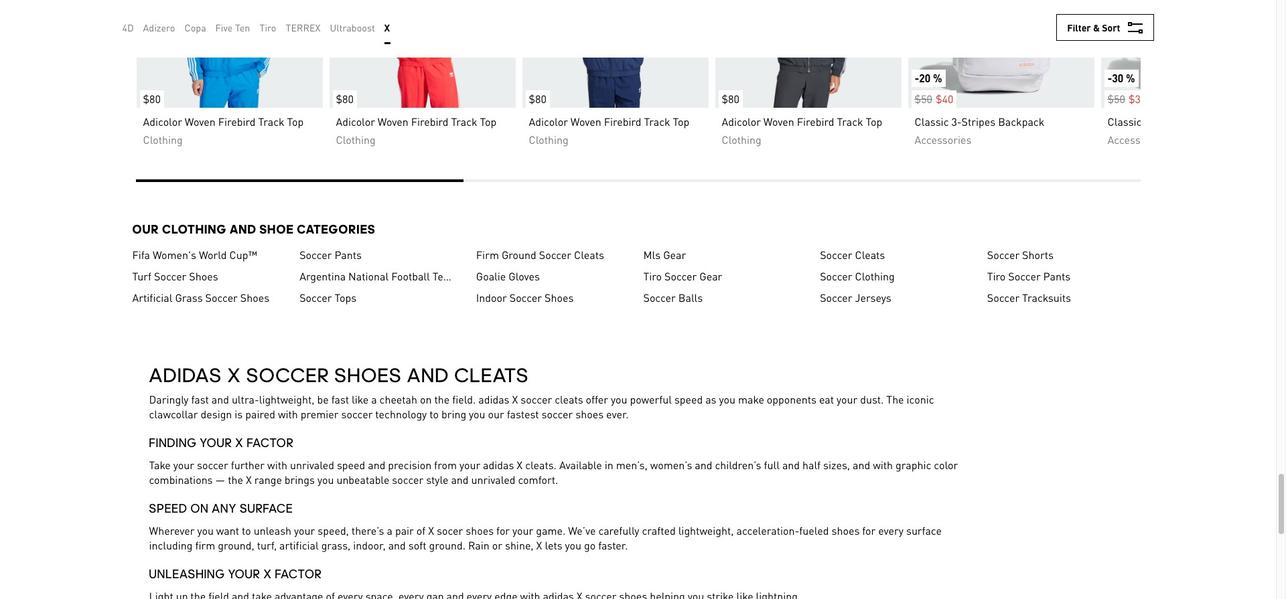 Task type: describe. For each thing, give the bounding box(es) containing it.
firm
[[476, 248, 499, 262]]

clothing
[[162, 223, 227, 237]]

tiro soccer pants
[[988, 269, 1071, 284]]

soccer down tiro soccer pants
[[988, 291, 1020, 305]]

list for the filter & sort button
[[122, 11, 400, 44]]

the inside adidas x soccer shoes and cleats daringly fast and ultra-lightweight, be fast like a cheetah on the field. adidas x soccer cleats offer you powerful speed as you make opponents eat your dust. the iconic clawcollar design is paired with premier soccer technology to bring you our fastest soccer shoes ever.
[[435, 393, 450, 407]]

ultra-
[[232, 393, 259, 407]]

1 for from the left
[[497, 524, 510, 538]]

ever.
[[607, 408, 629, 422]]

surface inside wherever you want to unleash your speed, there's a pair of x socer shoes for your game. we've carefully crafted lightweight, acceleration-fueled shoes for every surface including firm ground, turf, artificial grass, indoor, and soft ground. rain or shine, x lets you go faster.
[[907, 524, 942, 538]]

firm ground soccer cleats link
[[476, 248, 633, 263]]

soccer down soccer shorts
[[1009, 269, 1041, 284]]

sizes,
[[824, 458, 851, 473]]

4 track from the left
[[837, 115, 864, 129]]

your right from
[[460, 458, 481, 473]]

football
[[392, 269, 430, 284]]

goalie
[[476, 269, 506, 284]]

0 horizontal spatial unrivaled
[[290, 458, 334, 473]]

adicolor woven firebird track top image for 1st $80 link from the right
[[716, 0, 902, 108]]

speed,
[[318, 524, 349, 538]]

adidas x soccer shoes and cleats daringly fast and ultra-lightweight, be fast like a cheetah on the field. adidas x soccer cleats offer you powerful speed as you make opponents eat your dust. the iconic clawcollar design is paired with premier soccer technology to bring you our fastest soccer shoes ever.
[[149, 364, 935, 422]]

comfort.
[[518, 473, 559, 487]]

ground
[[502, 248, 537, 262]]

3 adicolor woven firebird track top clothing from the left
[[529, 115, 690, 147]]

a inside wherever you want to unleash your speed, there's a pair of x socer shoes for your game. we've carefully crafted lightweight, acceleration-fueled shoes for every surface including firm ground, turf, artificial grass, indoor, and soft ground. rain or shine, x lets you go faster.
[[387, 524, 393, 538]]

soccer up argentina at left
[[300, 248, 332, 262]]

to inside adidas x soccer shoes and cleats daringly fast and ultra-lightweight, be fast like a cheetah on the field. adidas x soccer cleats offer you powerful speed as you make opponents eat your dust. the iconic clawcollar design is paired with premier soccer technology to bring you our fastest soccer shoes ever.
[[430, 408, 439, 422]]

adicolor for adicolor woven firebird track top image for 1st $80 link from the right
[[722, 115, 761, 129]]

turf soccer shoes link
[[132, 269, 289, 284]]

x up the further at the left
[[235, 436, 244, 450]]

dust.
[[861, 393, 884, 407]]

soccer down 'turf soccer shoes' link
[[205, 291, 238, 305]]

2 $80 link from the left
[[329, 0, 516, 108]]

lightweight, inside wherever you want to unleash your speed, there's a pair of x socer shoes for your game. we've carefully crafted lightweight, acceleration-fueled shoes for every surface including firm ground, turf, artificial grass, indoor, and soft ground. rain or shine, x lets you go faster.
[[679, 524, 734, 538]]

available
[[560, 458, 602, 473]]

and right women's
[[695, 458, 713, 473]]

classic for $35
[[1108, 115, 1142, 129]]

- for 30
[[1108, 71, 1113, 85]]

soccer pants
[[300, 248, 362, 262]]

soccer down argentina at left
[[300, 291, 332, 305]]

want
[[216, 524, 239, 538]]

artificial grass soccer shoes link
[[132, 291, 289, 306]]

soccer down precision
[[392, 473, 424, 487]]

arrow right long button
[[1108, 0, 1141, 30]]

soccer tops
[[300, 291, 357, 305]]

turf,
[[257, 539, 277, 553]]

opponents
[[767, 393, 817, 407]]

rain
[[468, 539, 490, 553]]

x up 'ultra-'
[[227, 364, 241, 387]]

our
[[132, 223, 159, 237]]

filter & sort button
[[1057, 14, 1155, 41]]

brings
[[285, 473, 315, 487]]

$50 for -30 % $50 $35
[[1108, 92, 1126, 106]]

tops
[[335, 291, 357, 305]]

soccer shorts link
[[988, 248, 1144, 263]]

turf soccer shoes
[[132, 269, 218, 284]]

adidas
[[149, 364, 222, 387]]

make
[[739, 393, 765, 407]]

3 firebird from the left
[[604, 115, 642, 129]]

including
[[149, 539, 193, 553]]

classic 3-stripes backpack accessories for -30 % $50 $35
[[1108, 115, 1238, 147]]

arrow right long image
[[1116, 5, 1132, 21]]

soccer up soccer clothing
[[821, 248, 853, 262]]

ground,
[[218, 539, 254, 553]]

your inside adidas x soccer shoes and cleats daringly fast and ultra-lightweight, be fast like a cheetah on the field. adidas x soccer cleats offer you powerful speed as you make opponents eat your dust. the iconic clawcollar design is paired with premier soccer technology to bring you our fastest soccer shoes ever.
[[837, 393, 858, 407]]

and right sizes,
[[853, 458, 871, 473]]

x link
[[384, 20, 390, 35]]

2 fast from the left
[[332, 393, 349, 407]]

and inside adidas x soccer shoes and cleats daringly fast and ultra-lightweight, be fast like a cheetah on the field. adidas x soccer cleats offer you powerful speed as you make opponents eat your dust. the iconic clawcollar design is paired with premier soccer technology to bring you our fastest soccer shoes ever.
[[212, 393, 229, 407]]

soccer down gloves
[[510, 291, 542, 305]]

ground.
[[429, 539, 466, 553]]

% for -20 %
[[934, 71, 943, 85]]

your for unleashing
[[228, 568, 260, 582]]

2 horizontal spatial shoes
[[832, 524, 860, 538]]

backpack for $40
[[999, 115, 1045, 129]]

carefully
[[599, 524, 640, 538]]

shorts
[[1023, 248, 1054, 262]]

1 horizontal spatial shoes
[[241, 291, 270, 305]]

2 cleats from the left
[[856, 248, 886, 262]]

offer
[[586, 393, 609, 407]]

4d
[[122, 21, 134, 34]]

1 $80 link from the left
[[136, 0, 323, 108]]

goalie gloves
[[476, 269, 540, 284]]

women's
[[651, 458, 693, 473]]

adicolor woven firebird track top image for second $80 link from the left
[[329, 0, 516, 108]]

2 adicolor woven firebird track top clothing from the left
[[336, 115, 497, 147]]

children's
[[715, 458, 762, 473]]

20
[[920, 71, 931, 85]]

soccer up goalie gloves link
[[539, 248, 572, 262]]

ultraboost link
[[330, 20, 375, 35]]

2 track from the left
[[451, 115, 478, 129]]

1 vertical spatial on
[[191, 502, 209, 516]]

wherever
[[149, 524, 195, 538]]

soccer shorts
[[988, 248, 1054, 262]]

4 adicolor woven firebird track top clothing from the left
[[722, 115, 883, 147]]

3- for $35
[[1145, 115, 1155, 129]]

0 vertical spatial gear
[[664, 248, 686, 262]]

soccer up —
[[197, 458, 228, 473]]

powerful
[[630, 393, 672, 407]]

2 for from the left
[[863, 524, 876, 538]]

accessories for $40
[[915, 133, 972, 147]]

finding
[[149, 436, 197, 450]]

pair
[[395, 524, 414, 538]]

- for 20
[[915, 71, 920, 85]]

graphic
[[896, 458, 932, 473]]

1 woven from the left
[[185, 115, 216, 129]]

mls gear link
[[644, 248, 800, 263]]

take your soccer further with unrivaled speed and precision from your adidas x cleats. available in men's, women's and children's full and half sizes, and with graphic color combinations — the x range brings you unbeatable soccer style and unrivaled comfort.
[[149, 458, 959, 487]]

grass
[[175, 291, 203, 305]]

women's
[[153, 248, 196, 262]]

of
[[417, 524, 426, 538]]

soccer down the like
[[342, 408, 373, 422]]

% for -30 %
[[1127, 71, 1136, 85]]

unleashing your x factor
[[149, 568, 322, 582]]

0 horizontal spatial shoes
[[466, 524, 494, 538]]

1 fast from the left
[[191, 393, 209, 407]]

argentina
[[300, 269, 346, 284]]

1 horizontal spatial unrivaled
[[472, 473, 516, 487]]

factor for finding your x factor
[[247, 436, 294, 450]]

shoe
[[260, 223, 294, 237]]

cleats.
[[526, 458, 557, 473]]

shoes
[[335, 364, 402, 387]]

0 horizontal spatial pants
[[335, 248, 362, 262]]

be
[[317, 393, 329, 407]]

fifa women's world cup™
[[132, 248, 257, 262]]

x right ultraboost
[[384, 21, 390, 34]]

as
[[706, 393, 717, 407]]

1 track from the left
[[258, 115, 285, 129]]

cup™
[[230, 248, 257, 262]]

your up shine,
[[513, 524, 534, 538]]

4 firebird from the left
[[797, 115, 835, 129]]

firm
[[195, 539, 215, 553]]

your up combinations
[[173, 458, 194, 473]]

filter & sort
[[1068, 21, 1121, 34]]

iconic
[[907, 393, 935, 407]]

$80 for fourth $80 link from the right
[[143, 92, 161, 106]]

unbeatable
[[337, 473, 390, 487]]

adicolor for adicolor woven firebird track top image for fourth $80 link from the right
[[143, 115, 182, 129]]

your for finding
[[200, 436, 232, 450]]

1 firebird from the left
[[218, 115, 256, 129]]

indoor,
[[353, 539, 386, 553]]

terrex link
[[286, 20, 321, 35]]

with up "range" on the left
[[267, 458, 288, 473]]

goalie gloves link
[[476, 269, 633, 284]]

national
[[349, 269, 389, 284]]

soccer cleats
[[821, 248, 886, 262]]

to inside wherever you want to unleash your speed, there's a pair of x socer shoes for your game. we've carefully crafted lightweight, acceleration-fueled shoes for every surface including firm ground, turf, artificial grass, indoor, and soft ground. rain or shine, x lets you go faster.
[[242, 524, 251, 538]]

2 woven from the left
[[378, 115, 409, 129]]

you up firm at the left
[[197, 524, 214, 538]]

acceleration-
[[737, 524, 800, 538]]

every
[[879, 524, 904, 538]]

five ten
[[215, 21, 250, 34]]

and
[[407, 364, 450, 387]]

you left the our
[[469, 408, 486, 422]]

tiro soccer pants link
[[988, 269, 1144, 284]]

like
[[352, 393, 369, 407]]

soccer tops link
[[300, 291, 456, 306]]

tiro for tiro
[[260, 21, 276, 34]]



Task type: vqa. For each thing, say whether or not it's contained in the screenshot.


Task type: locate. For each thing, give the bounding box(es) containing it.
0 horizontal spatial accessories
[[915, 133, 972, 147]]

soccer tracksuits link
[[988, 291, 1144, 306]]

0 vertical spatial factor
[[247, 436, 294, 450]]

and right full
[[783, 458, 800, 473]]

soccer clothing link
[[821, 269, 977, 284]]

0 horizontal spatial $50
[[915, 92, 933, 106]]

classic down $35
[[1108, 115, 1142, 129]]

the right —
[[228, 473, 243, 487]]

you left "go"
[[565, 539, 582, 553]]

1 adicolor woven firebird track top image from the left
[[136, 0, 323, 108]]

classic 3-stripes backpack image for -30 % $50 $35
[[1102, 0, 1287, 108]]

soccer down cleats
[[542, 408, 573, 422]]

gear down mls gear link
[[700, 269, 723, 284]]

1 vertical spatial a
[[387, 524, 393, 538]]

0 horizontal spatial classic 3-stripes backpack image
[[909, 0, 1095, 108]]

0 horizontal spatial 3-
[[952, 115, 962, 129]]

2 accessories from the left
[[1108, 133, 1165, 147]]

3- down $40
[[952, 115, 962, 129]]

tiro right ten
[[260, 21, 276, 34]]

1 vertical spatial unrivaled
[[472, 473, 516, 487]]

x left 'cleats.'
[[517, 458, 523, 473]]

the
[[887, 393, 905, 407]]

shoes down goalie gloves link
[[545, 291, 574, 305]]

half
[[803, 458, 821, 473]]

0 vertical spatial on
[[420, 393, 432, 407]]

adicolor for 2nd $80 link from the right's adicolor woven firebird track top image
[[529, 115, 568, 129]]

adicolor woven firebird track top clothing
[[143, 115, 304, 147], [336, 115, 497, 147], [529, 115, 690, 147], [722, 115, 883, 147]]

3 top from the left
[[673, 115, 690, 129]]

1 vertical spatial gear
[[700, 269, 723, 284]]

1 vertical spatial adidas
[[483, 458, 514, 473]]

our clothing and shoe categories
[[132, 223, 376, 237]]

we've
[[569, 524, 596, 538]]

1 classic 3-stripes backpack accessories from the left
[[915, 115, 1045, 147]]

range
[[255, 473, 282, 487]]

color
[[935, 458, 959, 473]]

adidas inside adidas x soccer shoes and cleats daringly fast and ultra-lightweight, be fast like a cheetah on the field. adidas x soccer cleats offer you powerful speed as you make opponents eat your dust. the iconic clawcollar design is paired with premier soccer technology to bring you our fastest soccer shoes ever.
[[479, 393, 510, 407]]

your right eat
[[837, 393, 858, 407]]

for left every
[[863, 524, 876, 538]]

and inside wherever you want to unleash your speed, there's a pair of x socer shoes for your game. we've carefully crafted lightweight, acceleration-fueled shoes for every surface including firm ground, turf, artificial grass, indoor, and soft ground. rain or shine, x lets you go faster.
[[389, 539, 406, 553]]

soccer down women's
[[154, 269, 187, 284]]

0 horizontal spatial speed
[[337, 458, 365, 473]]

0 vertical spatial lightweight,
[[259, 393, 315, 407]]

1 horizontal spatial shoes
[[576, 408, 604, 422]]

classic for $40
[[915, 115, 949, 129]]

shoes for indoor soccer shoes
[[545, 291, 574, 305]]

1 stripes from the left
[[962, 115, 996, 129]]

paired
[[246, 408, 275, 422]]

1 horizontal spatial to
[[430, 408, 439, 422]]

0 horizontal spatial classic
[[915, 115, 949, 129]]

and up unbeatable
[[368, 458, 386, 473]]

accessories down $40
[[915, 133, 972, 147]]

$80 for 1st $80 link from the right
[[722, 92, 740, 106]]

fifa women's world cup™ link
[[132, 248, 289, 263]]

faster.
[[599, 539, 628, 553]]

adidas left 'cleats.'
[[483, 458, 514, 473]]

from
[[434, 458, 457, 473]]

stripes
[[962, 115, 996, 129], [1155, 115, 1189, 129]]

$50 inside -30 % $50 $35
[[1108, 92, 1126, 106]]

1 horizontal spatial classic 3-stripes backpack accessories
[[1108, 115, 1238, 147]]

0 horizontal spatial %
[[934, 71, 943, 85]]

0 vertical spatial adidas
[[479, 393, 510, 407]]

1 horizontal spatial -
[[1108, 71, 1113, 85]]

shoes down cup™
[[241, 291, 270, 305]]

1 horizontal spatial tiro
[[644, 269, 662, 284]]

1 vertical spatial factor
[[275, 568, 322, 582]]

0 horizontal spatial shoes
[[189, 269, 218, 284]]

4 $80 link from the left
[[716, 0, 902, 108]]

1 horizontal spatial speed
[[675, 393, 703, 407]]

you right the as
[[720, 393, 736, 407]]

soccer up the fastest
[[521, 393, 552, 407]]

further
[[231, 458, 265, 473]]

filter
[[1068, 21, 1092, 34]]

0 horizontal spatial cleats
[[574, 248, 604, 262]]

% right 20
[[934, 71, 943, 85]]

adidas up the our
[[479, 393, 510, 407]]

shoes up the artificial grass soccer shoes
[[189, 269, 218, 284]]

1 horizontal spatial %
[[1127, 71, 1136, 85]]

you right brings
[[318, 473, 334, 487]]

team
[[433, 269, 459, 284]]

3- for $40
[[952, 115, 962, 129]]

1 horizontal spatial classic 3-stripes backpack image
[[1102, 0, 1287, 108]]

3- down $35
[[1145, 115, 1155, 129]]

adicolor woven firebird track top image
[[136, 0, 323, 108], [329, 0, 516, 108], [522, 0, 709, 108], [716, 0, 902, 108]]

take
[[149, 458, 171, 473]]

turf
[[132, 269, 152, 284]]

x right of
[[428, 524, 434, 538]]

on inside adidas x soccer shoes and cleats daringly fast and ultra-lightweight, be fast like a cheetah on the field. adidas x soccer cleats offer you powerful speed as you make opponents eat your dust. the iconic clawcollar design is paired with premier soccer technology to bring you our fastest soccer shoes ever.
[[420, 393, 432, 407]]

% inside -30 % $50 $35
[[1127, 71, 1136, 85]]

soccer up soccer balls
[[665, 269, 697, 284]]

backpack for $35
[[1192, 115, 1238, 129]]

lightweight, right crafted
[[679, 524, 734, 538]]

speed inside adidas x soccer shoes and cleats daringly fast and ultra-lightweight, be fast like a cheetah on the field. adidas x soccer cleats offer you powerful speed as you make opponents eat your dust. the iconic clawcollar design is paired with premier soccer technology to bring you our fastest soccer shoes ever.
[[675, 393, 703, 407]]

0 horizontal spatial classic 3-stripes backpack accessories
[[915, 115, 1045, 147]]

0 horizontal spatial to
[[242, 524, 251, 538]]

adizero
[[143, 21, 175, 34]]

soccer up tiro soccer pants
[[988, 248, 1020, 262]]

3 track from the left
[[644, 115, 671, 129]]

1 cleats from the left
[[574, 248, 604, 262]]

classic
[[915, 115, 949, 129], [1108, 115, 1142, 129]]

0 horizontal spatial on
[[191, 502, 209, 516]]

mls
[[644, 248, 661, 262]]

tiro soccer gear link
[[644, 269, 800, 284]]

adicolor woven firebird track top image for 2nd $80 link from the right
[[522, 0, 709, 108]]

classic 3-stripes backpack image for -20 % $50 $40
[[909, 0, 1095, 108]]

stripes for $40
[[962, 115, 996, 129]]

to up ground,
[[242, 524, 251, 538]]

tiro down soccer shorts
[[988, 269, 1006, 284]]

a left pair
[[387, 524, 393, 538]]

1 horizontal spatial pants
[[1044, 269, 1071, 284]]

surface
[[240, 502, 293, 516], [907, 524, 942, 538]]

pants
[[335, 248, 362, 262], [1044, 269, 1071, 284]]

$40
[[936, 92, 954, 106]]

on down and
[[420, 393, 432, 407]]

grass,
[[321, 539, 351, 553]]

speed inside take your soccer further with unrivaled speed and precision from your adidas x cleats. available in men's, women's and children's full and half sizes, and with graphic color combinations — the x range brings you unbeatable soccer style and unrivaled comfort.
[[337, 458, 365, 473]]

$80 for 2nd $80 link from the right
[[529, 92, 547, 106]]

shoes inside adidas x soccer shoes and cleats daringly fast and ultra-lightweight, be fast like a cheetah on the field. adidas x soccer cleats offer you powerful speed as you make opponents eat your dust. the iconic clawcollar design is paired with premier soccer technology to bring you our fastest soccer shoes ever.
[[576, 408, 604, 422]]

1 horizontal spatial for
[[863, 524, 876, 538]]

accessories down $35
[[1108, 133, 1165, 147]]

your
[[200, 436, 232, 450], [228, 568, 260, 582]]

classic 3-stripes backpack accessories down $40
[[915, 115, 1045, 147]]

adicolor woven firebird track top image for fourth $80 link from the right
[[136, 0, 323, 108]]

soccer down soccer clothing
[[821, 291, 853, 305]]

field.
[[453, 393, 476, 407]]

% inside -20 % $50 $40
[[934, 71, 943, 85]]

and down pair
[[389, 539, 406, 553]]

with left graphic
[[873, 458, 894, 473]]

2 - from the left
[[1108, 71, 1113, 85]]

men's,
[[616, 458, 648, 473]]

cleats up goalie gloves link
[[574, 248, 604, 262]]

1 vertical spatial lightweight,
[[679, 524, 734, 538]]

soccer tracksuits
[[988, 291, 1072, 305]]

1 vertical spatial your
[[228, 568, 260, 582]]

$50 inside -20 % $50 $40
[[915, 92, 933, 106]]

3 adicolor woven firebird track top image from the left
[[522, 0, 709, 108]]

soccer cleats link
[[821, 248, 977, 263]]

- inside -30 % $50 $35
[[1108, 71, 1113, 85]]

0 horizontal spatial backpack
[[999, 115, 1045, 129]]

1 adicolor from the left
[[143, 115, 182, 129]]

your up "artificial"
[[294, 524, 315, 538]]

1 % from the left
[[934, 71, 943, 85]]

1 horizontal spatial $50
[[1108, 92, 1126, 106]]

2 classic 3-stripes backpack accessories from the left
[[1108, 115, 1238, 147]]

tiro down mls
[[644, 269, 662, 284]]

4 top from the left
[[866, 115, 883, 129]]

shoes down the offer
[[576, 408, 604, 422]]

for up the or
[[497, 524, 510, 538]]

1 horizontal spatial on
[[420, 393, 432, 407]]

0 horizontal spatial a
[[371, 393, 377, 407]]

2 classic from the left
[[1108, 115, 1142, 129]]

speed on any surface
[[149, 502, 293, 516]]

the inside take your soccer further with unrivaled speed and precision from your adidas x cleats. available in men's, women's and children's full and half sizes, and with graphic color combinations — the x range brings you unbeatable soccer style and unrivaled comfort.
[[228, 473, 243, 487]]

1 horizontal spatial surface
[[907, 524, 942, 538]]

0 vertical spatial the
[[435, 393, 450, 407]]

bring
[[442, 408, 467, 422]]

lightweight, down soccer
[[259, 393, 315, 407]]

ultraboost
[[330, 21, 375, 34]]

pants down 'categories'
[[335, 248, 362, 262]]

copa
[[185, 21, 206, 34]]

3 woven from the left
[[571, 115, 602, 129]]

you up ever.
[[611, 393, 628, 407]]

-30 % $50 $35
[[1108, 71, 1147, 106]]

and up cup™
[[230, 223, 257, 237]]

woven
[[185, 115, 216, 129], [378, 115, 409, 129], [571, 115, 602, 129], [764, 115, 795, 129]]

factor down "artificial"
[[275, 568, 322, 582]]

x down the further at the left
[[246, 473, 252, 487]]

your down ground,
[[228, 568, 260, 582]]

ten
[[235, 21, 250, 34]]

surface right every
[[907, 524, 942, 538]]

x left lets
[[537, 539, 543, 553]]

gear right mls
[[664, 248, 686, 262]]

1 horizontal spatial the
[[435, 393, 450, 407]]

0 horizontal spatial surface
[[240, 502, 293, 516]]

stripes for $35
[[1155, 115, 1189, 129]]

1 horizontal spatial fast
[[332, 393, 349, 407]]

x down turf,
[[264, 568, 272, 582]]

adidas inside take your soccer further with unrivaled speed and precision from your adidas x cleats. available in men's, women's and children's full and half sizes, and with graphic color combinations — the x range brings you unbeatable soccer style and unrivaled comfort.
[[483, 458, 514, 473]]

jerseys
[[856, 291, 892, 305]]

2 top from the left
[[480, 115, 497, 129]]

with inside adidas x soccer shoes and cleats daringly fast and ultra-lightweight, be fast like a cheetah on the field. adidas x soccer cleats offer you powerful speed as you make opponents eat your dust. the iconic clawcollar design is paired with premier soccer technology to bring you our fastest soccer shoes ever.
[[278, 408, 298, 422]]

1 horizontal spatial gear
[[700, 269, 723, 284]]

1 classic 3-stripes backpack image from the left
[[909, 0, 1095, 108]]

1 horizontal spatial stripes
[[1155, 115, 1189, 129]]

0 vertical spatial your
[[200, 436, 232, 450]]

0 vertical spatial surface
[[240, 502, 293, 516]]

unrivaled up brings
[[290, 458, 334, 473]]

a right the like
[[371, 393, 377, 407]]

0 vertical spatial to
[[430, 408, 439, 422]]

2 stripes from the left
[[1155, 115, 1189, 129]]

unrivaled left comfort.
[[472, 473, 516, 487]]

1 horizontal spatial backpack
[[1192, 115, 1238, 129]]

classic 3-stripes backpack accessories down $35
[[1108, 115, 1238, 147]]

factor for unleashing your x factor
[[275, 568, 322, 582]]

1 3- from the left
[[952, 115, 962, 129]]

cleats
[[555, 393, 584, 407]]

1 accessories from the left
[[915, 133, 972, 147]]

4 adicolor woven firebird track top image from the left
[[716, 0, 902, 108]]

1 horizontal spatial classic
[[1108, 115, 1142, 129]]

4 woven from the left
[[764, 115, 795, 129]]

2 horizontal spatial tiro
[[988, 269, 1006, 284]]

2 firebird from the left
[[411, 115, 449, 129]]

to left bring at the left bottom of the page
[[430, 408, 439, 422]]

unleash
[[254, 524, 292, 538]]

gloves
[[509, 269, 540, 284]]

1 horizontal spatial cleats
[[856, 248, 886, 262]]

1 horizontal spatial 3-
[[1145, 115, 1155, 129]]

2 horizontal spatial shoes
[[545, 291, 574, 305]]

adicolor for adicolor woven firebird track top image associated with second $80 link from the left
[[336, 115, 375, 129]]

your down design
[[200, 436, 232, 450]]

factor down paired
[[247, 436, 294, 450]]

1 vertical spatial pants
[[1044, 269, 1071, 284]]

lets
[[545, 539, 563, 553]]

-20 % $50 $40
[[915, 71, 954, 106]]

0 horizontal spatial tiro
[[260, 21, 276, 34]]

1 vertical spatial to
[[242, 524, 251, 538]]

you inside take your soccer further with unrivaled speed and precision from your adidas x cleats. available in men's, women's and children's full and half sizes, and with graphic color combinations — the x range brings you unbeatable soccer style and unrivaled comfort.
[[318, 473, 334, 487]]

x up the fastest
[[512, 393, 518, 407]]

precision
[[388, 458, 432, 473]]

speed up unbeatable
[[337, 458, 365, 473]]

combinations
[[149, 473, 213, 487]]

adizero link
[[143, 20, 175, 35]]

3 $80 from the left
[[529, 92, 547, 106]]

1 vertical spatial speed
[[337, 458, 365, 473]]

classic 3-stripes backpack accessories for -20 % $50 $40
[[915, 115, 1045, 147]]

1 $50 from the left
[[915, 92, 933, 106]]

1 - from the left
[[915, 71, 920, 85]]

fast up design
[[191, 393, 209, 407]]

0 horizontal spatial gear
[[664, 248, 686, 262]]

cleats up soccer clothing
[[856, 248, 886, 262]]

0 vertical spatial a
[[371, 393, 377, 407]]

surface up unleash
[[240, 502, 293, 516]]

1 horizontal spatial a
[[387, 524, 393, 538]]

list containing 4d
[[122, 11, 400, 44]]

$50 for -20 % $50 $40
[[915, 92, 933, 106]]

classic down $40
[[915, 115, 949, 129]]

pants down soccer shorts link
[[1044, 269, 1071, 284]]

$80 for second $80 link from the left
[[336, 92, 354, 106]]

-
[[915, 71, 920, 85], [1108, 71, 1113, 85]]

artificial grass soccer shoes
[[132, 291, 270, 305]]

soccer jerseys link
[[821, 291, 977, 306]]

1 vertical spatial surface
[[907, 524, 942, 538]]

3 adicolor from the left
[[529, 115, 568, 129]]

soccer inside 'link'
[[821, 291, 853, 305]]

2 classic 3-stripes backpack image from the left
[[1102, 0, 1287, 108]]

shoes right fueled
[[832, 524, 860, 538]]

3 $80 link from the left
[[522, 0, 709, 108]]

0 vertical spatial pants
[[335, 248, 362, 262]]

and up design
[[212, 393, 229, 407]]

2 $50 from the left
[[1108, 92, 1126, 106]]

&
[[1094, 21, 1101, 34]]

0 vertical spatial speed
[[675, 393, 703, 407]]

4 $80 from the left
[[722, 92, 740, 106]]

1 classic from the left
[[915, 115, 949, 129]]

on
[[420, 393, 432, 407], [191, 502, 209, 516]]

speed left the as
[[675, 393, 703, 407]]

$50 down 30
[[1108, 92, 1126, 106]]

1 backpack from the left
[[999, 115, 1045, 129]]

the up bring at the left bottom of the page
[[435, 393, 450, 407]]

lightweight, inside adidas x soccer shoes and cleats daringly fast and ultra-lightweight, be fast like a cheetah on the field. adidas x soccer cleats offer you powerful speed as you make opponents eat your dust. the iconic clawcollar design is paired with premier soccer technology to bring you our fastest soccer shoes ever.
[[259, 393, 315, 407]]

shoes up rain
[[466, 524, 494, 538]]

argentina national football team
[[300, 269, 459, 284]]

track
[[258, 115, 285, 129], [451, 115, 478, 129], [644, 115, 671, 129], [837, 115, 864, 129]]

soft
[[409, 539, 427, 553]]

1 vertical spatial the
[[228, 473, 243, 487]]

2 backpack from the left
[[1192, 115, 1238, 129]]

0 vertical spatial unrivaled
[[290, 458, 334, 473]]

soccer down the soccer cleats
[[821, 269, 853, 284]]

artificial
[[132, 291, 173, 305]]

4 adicolor from the left
[[722, 115, 761, 129]]

accessories for $35
[[1108, 133, 1165, 147]]

tracksuits
[[1023, 291, 1072, 305]]

0 horizontal spatial for
[[497, 524, 510, 538]]

shoes for turf soccer shoes
[[189, 269, 218, 284]]

fast
[[191, 393, 209, 407], [332, 393, 349, 407]]

list
[[136, 0, 1287, 158], [122, 11, 400, 44]]

list for arrow right long button on the top right
[[136, 0, 1287, 158]]

$50 down 20
[[915, 92, 933, 106]]

30
[[1113, 71, 1124, 85]]

1 top from the left
[[287, 115, 304, 129]]

1 horizontal spatial lightweight,
[[679, 524, 734, 538]]

% right 30
[[1127, 71, 1136, 85]]

soccer left balls
[[644, 291, 676, 305]]

0 horizontal spatial -
[[915, 71, 920, 85]]

tiro for tiro soccer gear
[[644, 269, 662, 284]]

scrollbar
[[136, 180, 1141, 185]]

0 horizontal spatial lightweight,
[[259, 393, 315, 407]]

—
[[216, 473, 225, 487]]

for
[[497, 524, 510, 538], [863, 524, 876, 538]]

and down from
[[451, 473, 469, 487]]

a inside adidas x soccer shoes and cleats daringly fast and ultra-lightweight, be fast like a cheetah on the field. adidas x soccer cleats offer you powerful speed as you make opponents eat your dust. the iconic clawcollar design is paired with premier soccer technology to bring you our fastest soccer shoes ever.
[[371, 393, 377, 407]]

2 adicolor woven firebird track top image from the left
[[329, 0, 516, 108]]

with right paired
[[278, 408, 298, 422]]

tiro for tiro soccer pants
[[988, 269, 1006, 284]]

2 $80 from the left
[[336, 92, 354, 106]]

2 3- from the left
[[1145, 115, 1155, 129]]

on left "any"
[[191, 502, 209, 516]]

- inside -20 % $50 $40
[[915, 71, 920, 85]]

soccer balls
[[644, 291, 703, 305]]

finding your x factor
[[149, 436, 294, 450]]

our
[[488, 408, 505, 422]]

0 horizontal spatial stripes
[[962, 115, 996, 129]]

terrex
[[286, 21, 321, 34]]

soccer pants link
[[300, 248, 456, 263]]

0 horizontal spatial the
[[228, 473, 243, 487]]

classic 3-stripes backpack image
[[909, 0, 1095, 108], [1102, 0, 1287, 108]]

1 horizontal spatial accessories
[[1108, 133, 1165, 147]]

list containing -20 %
[[136, 0, 1287, 158]]

2 adicolor from the left
[[336, 115, 375, 129]]

1 adicolor woven firebird track top clothing from the left
[[143, 115, 304, 147]]

0 horizontal spatial fast
[[191, 393, 209, 407]]

2 % from the left
[[1127, 71, 1136, 85]]

1 $80 from the left
[[143, 92, 161, 106]]



